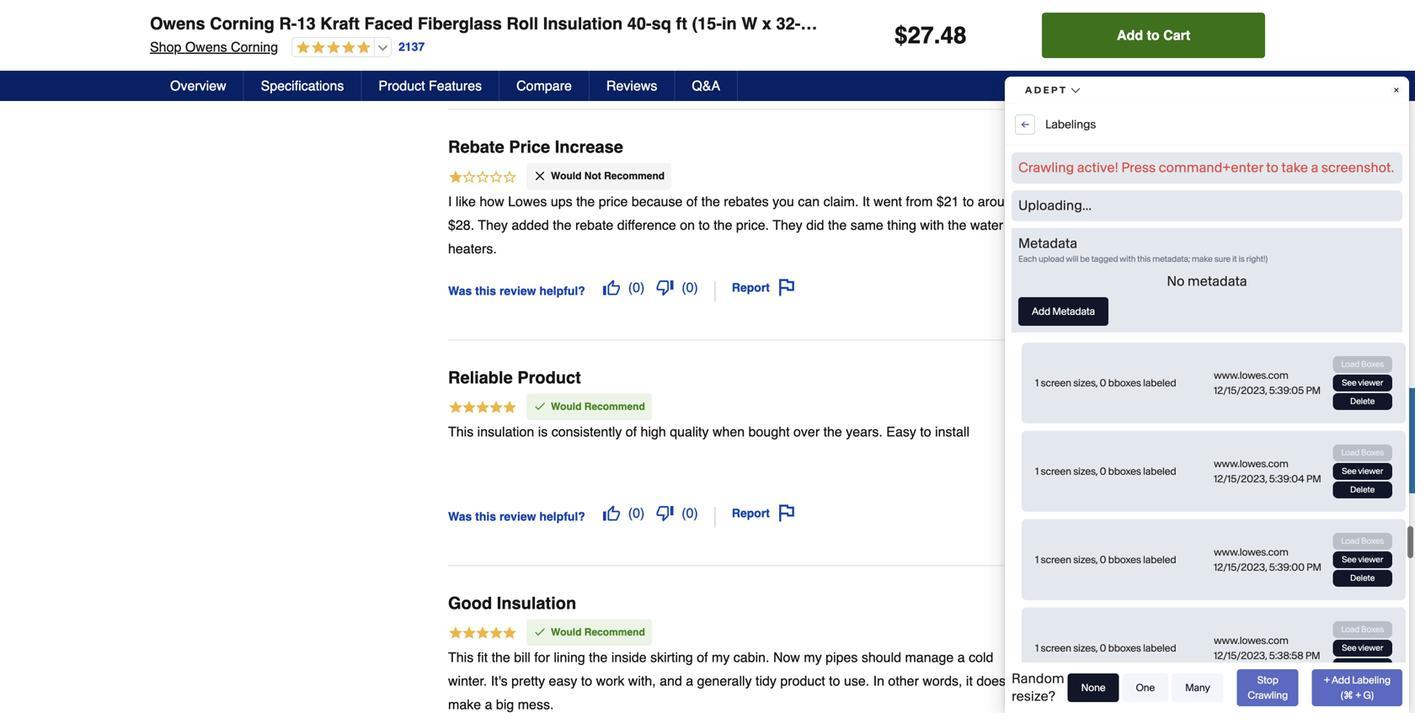Task type: describe. For each thing, give the bounding box(es) containing it.
water
[[971, 157, 1004, 172]]

5 stars image for fit
[[448, 565, 517, 580]]

pipes
[[826, 589, 858, 605]]

the right with
[[948, 157, 967, 172]]

would recommend for lining
[[551, 566, 645, 578]]

december 5, 2023
[[1056, 310, 1139, 322]]

40-
[[627, 14, 652, 33]]

to left use.
[[829, 613, 840, 629]]

the right over on the right
[[824, 364, 842, 379]]

q&a
[[692, 78, 720, 94]]

1
[[633, 675, 640, 691]]

in inside "r-19 kraft faced fiberglass roll insulation 48.96-sq ft (15-in w x 39.2-ft l) individual pack"
[[1170, 390, 1178, 402]]

shop
[[150, 39, 181, 55]]

thumb up image
[[603, 675, 620, 692]]

compare button
[[500, 71, 590, 101]]

( for thumb up icon
[[628, 219, 633, 235]]

and
[[660, 613, 682, 629]]

0 vertical spatial faced
[[364, 14, 413, 33]]

was this review helpful? for heaters.
[[448, 224, 585, 237]]

rebates
[[724, 133, 769, 149]]

32-
[[776, 14, 801, 33]]

shop owens corning
[[150, 39, 278, 55]]

november 12, 2023
[[1056, 553, 1144, 564]]

price
[[599, 133, 628, 149]]

report for price.
[[732, 220, 770, 234]]

a right and
[[686, 613, 694, 629]]

should
[[862, 589, 901, 605]]

) for thumb down icon
[[694, 675, 698, 691]]

13
[[297, 14, 316, 33]]

0 horizontal spatial r-
[[279, 14, 297, 33]]

0 horizontal spatial w
[[742, 14, 758, 33]]

on
[[680, 157, 695, 172]]

0 horizontal spatial insulation
[[543, 14, 623, 33]]

0 vertical spatial individual
[[837, 14, 916, 33]]

with
[[920, 157, 944, 172]]

dvr dvr november 27, 2023
[[1056, 76, 1144, 108]]

product features
[[379, 78, 482, 94]]

this insulation is consistently of high quality when bought over the years. easy to install
[[448, 364, 970, 379]]

quality
[[670, 364, 709, 379]]

owens corning r-13 kraft faced fiberglass roll insulation 40-sq ft (15-in w x 32-ft l) individual pack
[[150, 14, 960, 33]]

the left price. on the right of page
[[714, 157, 733, 172]]

kraft inside "r-19 kraft faced fiberglass roll insulation 48.96-sq ft (15-in w x 39.2-ft l) individual pack"
[[1107, 374, 1128, 385]]

sq inside "r-19 kraft faced fiberglass roll insulation 48.96-sq ft (15-in w x 39.2-ft l) individual pack"
[[1130, 390, 1141, 402]]

price
[[509, 77, 550, 96]]

1 vertical spatial of
[[626, 364, 637, 379]]

big
[[496, 637, 514, 652]]

pretty
[[511, 613, 545, 629]]

report button for price.
[[726, 213, 801, 241]]

to right $21
[[963, 133, 974, 149]]

x inside "r-19 kraft faced fiberglass roll insulation 48.96-sq ft (15-in w x 39.2-ft l) individual pack"
[[1193, 390, 1198, 402]]

( 0 ) for because
[[682, 219, 698, 235]]

consistently
[[552, 364, 622, 379]]

was this review helpful? for make
[[448, 680, 585, 694]]

would recommend for high
[[551, 340, 645, 352]]

would not recommend
[[551, 110, 665, 122]]

) for thumb down image
[[694, 219, 698, 235]]

insulation inside "r-19 kraft faced fiberglass roll insulation 48.96-sq ft (15-in w x 39.2-ft l) individual pack"
[[1056, 390, 1099, 402]]

words,
[[923, 613, 963, 629]]

product
[[379, 78, 425, 94]]

q&a button
[[675, 71, 738, 101]]

0 for inside
[[686, 675, 694, 691]]

use.
[[844, 613, 870, 629]]

from
[[1056, 374, 1082, 385]]

with,
[[628, 613, 656, 629]]

around
[[978, 133, 1020, 149]]

rebate
[[575, 157, 614, 172]]

w inside "r-19 kraft faced fiberglass roll insulation 48.96-sq ft (15-in w x 39.2-ft l) individual pack"
[[1181, 390, 1191, 402]]

1 vertical spatial owens
[[185, 39, 227, 55]]

0 horizontal spatial in
[[722, 14, 737, 33]]

overview button
[[153, 71, 244, 101]]

install
[[935, 364, 970, 379]]

make
[[448, 637, 481, 652]]

thing
[[887, 157, 917, 172]]

2 e from the top
[[1394, 429, 1407, 436]]

0 vertical spatial recommend
[[604, 110, 665, 122]]

f e e d b a c k
[[1394, 415, 1407, 467]]

19
[[1093, 374, 1104, 385]]

r-19 kraft faced fiberglass roll insulation 48.96-sq ft (15-in w x 39.2-ft l) individual pack
[[1056, 374, 1230, 419]]

years.
[[846, 364, 883, 379]]

5,
[[1105, 310, 1114, 322]]

how
[[480, 133, 504, 149]]

november inside dvr dvr november 27, 2023
[[1056, 96, 1102, 108]]

(15- inside "r-19 kraft faced fiberglass roll insulation 48.96-sq ft (15-in w x 39.2-ft l) individual pack"
[[1152, 390, 1170, 402]]

pack inside "r-19 kraft faced fiberglass roll insulation 48.96-sq ft (15-in w x 39.2-ft l) individual pack"
[[1113, 407, 1135, 419]]

price.
[[736, 157, 769, 172]]

the up the work on the bottom left of page
[[589, 589, 608, 605]]

lowes
[[508, 133, 547, 149]]

27
[[908, 22, 934, 49]]

2 they from the left
[[773, 157, 803, 172]]

0 vertical spatial kraft
[[320, 14, 360, 33]]

dvr
[[1056, 76, 1075, 90]]

did
[[806, 157, 824, 172]]

high
[[641, 364, 666, 379]]

would for bill
[[551, 566, 582, 578]]

add
[[1117, 27, 1143, 43]]

reviews button
[[590, 71, 675, 101]]

0 right thumb up icon
[[633, 219, 640, 235]]

0 vertical spatial sq
[[652, 14, 671, 33]]

for
[[534, 589, 550, 605]]

( for thumb up image on the left bottom of the page
[[628, 675, 633, 691]]

.
[[934, 22, 941, 49]]

over
[[794, 364, 820, 379]]

r- inside "r-19 kraft faced fiberglass roll insulation 48.96-sq ft (15-in w x 39.2-ft l) individual pack"
[[1082, 374, 1093, 385]]

2 november from the top
[[1056, 553, 1102, 564]]

specifications button
[[244, 71, 362, 101]]

checkmark image
[[533, 339, 547, 353]]

because
[[632, 133, 683, 149]]

increase
[[555, 77, 623, 96]]

went
[[874, 133, 902, 149]]

add to cart button
[[1042, 13, 1265, 58]]

dvr
[[1079, 76, 1097, 90]]

0 horizontal spatial roll
[[507, 14, 539, 33]]

48.96-
[[1102, 390, 1130, 402]]

winter.
[[448, 613, 487, 629]]

to left the work on the bottom left of page
[[581, 613, 592, 629]]

0 vertical spatial l)
[[817, 14, 832, 33]]

bill
[[514, 589, 531, 605]]

fiberglass inside "r-19 kraft faced fiberglass roll insulation 48.96-sq ft (15-in w x 39.2-ft l) individual pack"
[[1162, 374, 1208, 385]]

faced inside "r-19 kraft faced fiberglass roll insulation 48.96-sq ft (15-in w x 39.2-ft l) individual pack"
[[1131, 374, 1159, 385]]

27,
[[1105, 96, 1119, 108]]

k
[[1394, 461, 1407, 467]]

difference
[[617, 157, 676, 172]]

( for thumb down image
[[682, 219, 686, 235]]

work
[[596, 613, 625, 629]]

other
[[888, 613, 919, 629]]

0 vertical spatial owens
[[150, 14, 205, 33]]

report button for tidy
[[726, 669, 801, 698]]



Task type: vqa. For each thing, say whether or not it's contained in the screenshot.
'example,'
no



Task type: locate. For each thing, give the bounding box(es) containing it.
48
[[941, 22, 967, 49]]

would up the lining
[[551, 566, 582, 578]]

1 this from the top
[[475, 224, 496, 237]]

1 review from the top
[[500, 224, 536, 237]]

december
[[1056, 310, 1102, 322]]

to inside button
[[1147, 27, 1160, 43]]

this
[[475, 224, 496, 237], [475, 680, 496, 694]]

) right thumb down icon
[[694, 675, 698, 691]]

x left 32-
[[762, 14, 772, 33]]

review down added
[[500, 224, 536, 237]]

f
[[1394, 415, 1407, 422]]

1 vertical spatial this
[[448, 589, 474, 605]]

can
[[798, 133, 820, 149]]

1 vertical spatial 2023
[[1116, 310, 1139, 322]]

of up on
[[686, 133, 698, 149]]

of right 'skirting'
[[697, 589, 708, 605]]

recommend for high
[[584, 340, 645, 352]]

report
[[732, 220, 770, 234], [732, 677, 770, 690]]

1 horizontal spatial in
[[1170, 390, 1178, 402]]

1 vertical spatial insulation
[[1056, 390, 1099, 402]]

1 horizontal spatial insulation
[[1056, 390, 1099, 402]]

insulation left 40-
[[543, 14, 623, 33]]

a up k
[[1394, 449, 1407, 455]]

2 was this review helpful? from the top
[[448, 680, 585, 694]]

2 vertical spatial would
[[551, 566, 582, 578]]

b
[[1394, 442, 1407, 449]]

1 vertical spatial sq
[[1130, 390, 1141, 402]]

5 stars image for insulation
[[448, 339, 517, 354]]

fiberglass
[[418, 14, 502, 33], [1162, 374, 1208, 385]]

report button down the tidy
[[726, 669, 801, 698]]

faced up the 2137
[[364, 14, 413, 33]]

this for this insulation is consistently of high quality when bought over the years. easy to install
[[448, 364, 474, 379]]

my up product
[[804, 589, 822, 605]]

corning up specifications
[[231, 39, 278, 55]]

to right easy
[[920, 364, 931, 379]]

flag image
[[778, 219, 795, 235]]

d
[[1394, 436, 1407, 442]]

faced right 19
[[1131, 374, 1159, 385]]

) for thumb up image on the left bottom of the page
[[640, 675, 645, 691]]

1 vertical spatial w
[[1181, 390, 1191, 402]]

) left thumb down icon
[[640, 675, 645, 691]]

1 this from the top
[[448, 364, 474, 379]]

product
[[780, 613, 825, 629]]

november down "dvr"
[[1056, 96, 1102, 108]]

fiberglass up the 2137
[[418, 14, 502, 33]]

roll up price
[[507, 14, 539, 33]]

recommend up consistently
[[584, 340, 645, 352]]

they down you
[[773, 157, 803, 172]]

0 horizontal spatial my
[[712, 589, 730, 605]]

0 horizontal spatial sq
[[652, 14, 671, 33]]

0 vertical spatial r-
[[279, 14, 297, 33]]

1 november from the top
[[1056, 96, 1102, 108]]

1 horizontal spatial x
[[1193, 390, 1198, 402]]

x left 39.2-
[[1193, 390, 1198, 402]]

39.2-
[[1201, 390, 1224, 402]]

a left "cold"
[[958, 589, 965, 605]]

1 vertical spatial roll
[[1211, 374, 1229, 385]]

2137
[[399, 40, 425, 54]]

0 horizontal spatial (15-
[[692, 14, 722, 33]]

my up generally
[[712, 589, 730, 605]]

1 vertical spatial 5 stars image
[[448, 565, 517, 580]]

( right thumb down image
[[682, 219, 686, 235]]

0 vertical spatial insulation
[[543, 14, 623, 33]]

cart
[[1164, 27, 1191, 43]]

the
[[576, 133, 595, 149], [701, 133, 720, 149], [553, 157, 572, 172], [714, 157, 733, 172], [828, 157, 847, 172], [948, 157, 967, 172], [824, 364, 842, 379], [492, 589, 510, 605], [589, 589, 608, 605]]

of left high
[[626, 364, 637, 379]]

0 horizontal spatial fiberglass
[[418, 14, 502, 33]]

bought
[[749, 364, 790, 379]]

easy
[[549, 613, 577, 629]]

in
[[722, 14, 737, 33], [1170, 390, 1178, 402]]

l)
[[817, 14, 832, 33], [1056, 407, 1065, 419]]

1 vertical spatial r-
[[1082, 374, 1093, 385]]

2023 right 12,
[[1122, 553, 1144, 564]]

0 vertical spatial this
[[475, 224, 496, 237]]

0 vertical spatial was
[[448, 224, 472, 237]]

1 vertical spatial x
[[1193, 390, 1198, 402]]

the right fit
[[492, 589, 510, 605]]

0 vertical spatial in
[[722, 14, 737, 33]]

was
[[448, 224, 472, 237], [448, 680, 472, 694]]

2 report button from the top
[[726, 669, 801, 698]]

1 vertical spatial report
[[732, 677, 770, 690]]

( for thumb down icon
[[682, 675, 686, 691]]

( 0 ) right thumb up icon
[[628, 219, 645, 235]]

r-19 kraft faced fiberglass roll insulation 48.96-sq ft (15-in w x 39.2-ft l) individual pack link
[[1056, 374, 1230, 419]]

of
[[686, 133, 698, 149], [626, 364, 637, 379], [697, 589, 708, 605]]

1 horizontal spatial (15-
[[1152, 390, 1170, 402]]

2 would from the top
[[551, 340, 582, 352]]

this down heaters. at the left top
[[475, 224, 496, 237]]

) for thumb up icon
[[640, 219, 645, 235]]

kraft up 48.96- on the bottom right
[[1107, 374, 1128, 385]]

you
[[773, 133, 794, 149]]

4.7 stars image
[[292, 40, 371, 56]]

added
[[512, 157, 549, 172]]

close image
[[533, 109, 547, 122]]

rebate
[[448, 77, 504, 96]]

would
[[551, 110, 582, 122], [551, 340, 582, 352], [551, 566, 582, 578]]

1 helpful? from the top
[[540, 224, 585, 237]]

faced
[[364, 14, 413, 33], [1131, 374, 1159, 385]]

( 0 ) right thumb down image
[[682, 219, 698, 235]]

1 horizontal spatial my
[[804, 589, 822, 605]]

0 horizontal spatial x
[[762, 14, 772, 33]]

2 review from the top
[[500, 680, 536, 694]]

1 vertical spatial kraft
[[1107, 374, 1128, 385]]

i
[[448, 133, 452, 149]]

0 vertical spatial november
[[1056, 96, 1102, 108]]

insulation
[[543, 14, 623, 33], [1056, 390, 1099, 402]]

0 vertical spatial report button
[[726, 213, 801, 241]]

1 horizontal spatial fiberglass
[[1162, 374, 1208, 385]]

kraft up "4.7 stars" image
[[320, 14, 360, 33]]

0 horizontal spatial pack
[[920, 14, 960, 33]]

1 horizontal spatial individual
[[1067, 407, 1110, 419]]

1 vertical spatial report button
[[726, 669, 801, 698]]

of inside i like how lowes ups the price because of the rebates you can claim.  it went from $21 to around $28. they added the rebate difference on to the price. they did the same thing with the water heaters.
[[686, 133, 698, 149]]

1 horizontal spatial r-
[[1082, 374, 1093, 385]]

c
[[1394, 455, 1407, 461]]

0 vertical spatial (15-
[[692, 14, 722, 33]]

ft
[[676, 14, 687, 33], [801, 14, 812, 33], [1144, 390, 1149, 402], [1224, 390, 1230, 402]]

this left fit
[[448, 589, 474, 605]]

1 they from the left
[[478, 157, 508, 172]]

0 vertical spatial of
[[686, 133, 698, 149]]

0 vertical spatial review
[[500, 224, 536, 237]]

of inside this fit the bill for lining the inside skirting of my cabin. now my pipes should manage a cold winter. it's pretty easy to work with, and a generally tidy product to use. in other words, it doesn't make a big mess.
[[697, 589, 708, 605]]

0 horizontal spatial kraft
[[320, 14, 360, 33]]

same
[[851, 157, 884, 172]]

in left 39.2-
[[1170, 390, 1178, 402]]

w left 39.2-
[[1181, 390, 1191, 402]]

0 vertical spatial w
[[742, 14, 758, 33]]

w left 32-
[[742, 14, 758, 33]]

0 horizontal spatial individual
[[837, 14, 916, 33]]

e up "b"
[[1394, 429, 1407, 436]]

0 horizontal spatial l)
[[817, 14, 832, 33]]

was this review helpful? down heaters. at the left top
[[448, 224, 585, 237]]

overview
[[170, 78, 226, 94]]

e up the d
[[1394, 422, 1407, 429]]

1 vertical spatial was this review helpful?
[[448, 680, 585, 694]]

cabin.
[[734, 589, 770, 605]]

easy
[[887, 364, 917, 379]]

1 vertical spatial faced
[[1131, 374, 1159, 385]]

they down how
[[478, 157, 508, 172]]

( right thumb up icon
[[628, 219, 633, 235]]

thumb down image
[[657, 675, 673, 692]]

1 vertical spatial corning
[[231, 39, 278, 55]]

a inside button
[[1394, 449, 1407, 455]]

0 right thumb down icon
[[686, 675, 694, 691]]

( 0 ) for inside
[[682, 675, 698, 691]]

individual down 48.96- on the bottom right
[[1067, 407, 1110, 419]]

1 vertical spatial would
[[551, 340, 582, 352]]

report left flag image
[[732, 220, 770, 234]]

would right checkmark image
[[551, 340, 582, 352]]

inside
[[612, 589, 647, 605]]

would recommend up consistently
[[551, 340, 645, 352]]

1 horizontal spatial roll
[[1211, 374, 1229, 385]]

helpful? for easy
[[540, 680, 585, 694]]

owens up overview
[[185, 39, 227, 55]]

2023 for november 12, 2023
[[1122, 553, 1144, 564]]

(15- right 48.96- on the bottom right
[[1152, 390, 1170, 402]]

checkmark image
[[533, 565, 547, 578]]

fiberglass up 39.2-
[[1162, 374, 1208, 385]]

2 my from the left
[[804, 589, 822, 605]]

was this review helpful?
[[448, 224, 585, 237], [448, 680, 585, 694]]

0 vertical spatial roll
[[507, 14, 539, 33]]

1 vertical spatial (15-
[[1152, 390, 1170, 402]]

1 vertical spatial helpful?
[[540, 680, 585, 694]]

(
[[628, 219, 633, 235], [682, 219, 686, 235], [628, 675, 633, 691], [682, 675, 686, 691]]

1 vertical spatial in
[[1170, 390, 1178, 402]]

1 would from the top
[[551, 110, 582, 122]]

0 vertical spatial 2023
[[1122, 96, 1144, 108]]

this for heaters.
[[475, 224, 496, 237]]

0 vertical spatial report
[[732, 220, 770, 234]]

1 5 stars image from the top
[[448, 339, 517, 354]]

helpful? for added
[[540, 224, 585, 237]]

rebate price increase
[[448, 77, 623, 96]]

insulation
[[477, 364, 534, 379]]

3 would from the top
[[551, 566, 582, 578]]

0 vertical spatial pack
[[920, 14, 960, 33]]

2 report from the top
[[732, 677, 770, 690]]

to right add
[[1147, 27, 1160, 43]]

l) down from
[[1056, 407, 1065, 419]]

2 vertical spatial 2023
[[1122, 553, 1144, 564]]

helpful? left thumb up icon
[[540, 224, 585, 237]]

0 vertical spatial helpful?
[[540, 224, 585, 237]]

l) inside "r-19 kraft faced fiberglass roll insulation 48.96-sq ft (15-in w x 39.2-ft l) individual pack"
[[1056, 407, 1065, 419]]

in left 32-
[[722, 14, 737, 33]]

) right thumb down image
[[694, 219, 698, 235]]

add to cart
[[1117, 27, 1191, 43]]

5 stars image up insulation on the left bottom of the page
[[448, 339, 517, 354]]

5 stars image up fit
[[448, 565, 517, 580]]

1 vertical spatial individual
[[1067, 407, 1110, 419]]

chat invite button image
[[1339, 652, 1390, 703]]

not
[[584, 110, 601, 122]]

to
[[1147, 27, 1160, 43], [963, 133, 974, 149], [699, 157, 710, 172], [920, 364, 931, 379], [581, 613, 592, 629], [829, 613, 840, 629]]

(15- up "q&a"
[[692, 14, 722, 33]]

cold
[[969, 589, 994, 605]]

ups
[[551, 133, 573, 149]]

1 vertical spatial was
[[448, 680, 472, 694]]

1 horizontal spatial pack
[[1113, 407, 1135, 419]]

it's
[[491, 613, 508, 629]]

claim.
[[824, 133, 859, 149]]

1 report from the top
[[732, 220, 770, 234]]

would recommend
[[551, 340, 645, 352], [551, 566, 645, 578]]

tidy
[[756, 613, 777, 629]]

1 star image
[[448, 109, 517, 124]]

0 vertical spatial x
[[762, 14, 772, 33]]

owens up shop
[[150, 14, 205, 33]]

1 horizontal spatial they
[[773, 157, 803, 172]]

report for tidy
[[732, 677, 770, 690]]

2 5 stars image from the top
[[448, 565, 517, 580]]

0 horizontal spatial they
[[478, 157, 508, 172]]

this down big
[[475, 680, 496, 694]]

was for this fit the bill for lining the inside skirting of my cabin. now my pipes should manage a cold winter. it's pretty easy to work with, and a generally tidy product to use. in other words, it doesn't make a big mess.
[[448, 680, 472, 694]]

would up 'ups'
[[551, 110, 582, 122]]

2 helpful? from the top
[[540, 680, 585, 694]]

individual
[[837, 14, 916, 33], [1067, 407, 1110, 419]]

this fit the bill for lining the inside skirting of my cabin. now my pipes should manage a cold winter. it's pretty easy to work with, and a generally tidy product to use. in other words, it doesn't make a big mess.
[[448, 589, 1020, 652]]

1 horizontal spatial faced
[[1131, 374, 1159, 385]]

when
[[713, 364, 745, 379]]

helpful? left thumb up image on the left bottom of the page
[[540, 680, 585, 694]]

1 vertical spatial this
[[475, 680, 496, 694]]

this for this fit the bill for lining the inside skirting of my cabin. now my pipes should manage a cold winter. it's pretty easy to work with, and a generally tidy product to use. in other words, it doesn't make a big mess.
[[448, 589, 474, 605]]

0 right thumb down image
[[686, 219, 694, 235]]

this inside this fit the bill for lining the inside skirting of my cabin. now my pipes should manage a cold winter. it's pretty easy to work with, and a generally tidy product to use. in other words, it doesn't make a big mess.
[[448, 589, 474, 605]]

review for heaters.
[[500, 224, 536, 237]]

1 my from the left
[[712, 589, 730, 605]]

this
[[448, 364, 474, 379], [448, 589, 474, 605]]

report button down price. on the right of page
[[726, 213, 801, 241]]

( 1 )
[[628, 675, 645, 691]]

( 0 ) right thumb down icon
[[682, 675, 698, 691]]

manage
[[905, 589, 954, 605]]

1 horizontal spatial w
[[1181, 390, 1191, 402]]

owens
[[150, 14, 205, 33], [185, 39, 227, 55]]

fit
[[477, 589, 488, 605]]

f e e d b a c k button
[[1386, 389, 1415, 494]]

2023 for december 5, 2023
[[1116, 310, 1139, 322]]

2 would recommend from the top
[[551, 566, 645, 578]]

2 vertical spatial of
[[697, 589, 708, 605]]

from
[[906, 133, 933, 149]]

pack right '$'
[[920, 14, 960, 33]]

review down big
[[500, 680, 536, 694]]

2 vertical spatial recommend
[[584, 566, 645, 578]]

1 vertical spatial november
[[1056, 553, 1102, 564]]

0 vertical spatial fiberglass
[[418, 14, 502, 33]]

1 vertical spatial l)
[[1056, 407, 1065, 419]]

individual inside "r-19 kraft faced fiberglass roll insulation 48.96-sq ft (15-in w x 39.2-ft l) individual pack"
[[1067, 407, 1110, 419]]

the down 'ups'
[[553, 157, 572, 172]]

w
[[742, 14, 758, 33], [1181, 390, 1191, 402]]

report left flag icon
[[732, 677, 770, 690]]

2 this from the top
[[475, 680, 496, 694]]

1 vertical spatial recommend
[[584, 340, 645, 352]]

1 e from the top
[[1394, 422, 1407, 429]]

1 horizontal spatial l)
[[1056, 407, 1065, 419]]

heaters.
[[448, 180, 497, 196]]

1 was from the top
[[448, 224, 472, 237]]

1 horizontal spatial sq
[[1130, 390, 1141, 402]]

0 vertical spatial was this review helpful?
[[448, 224, 585, 237]]

was down heaters. at the left top
[[448, 224, 472, 237]]

it
[[863, 133, 870, 149]]

is
[[538, 364, 548, 379]]

l) right 32-
[[817, 14, 832, 33]]

2023 right 27,
[[1122, 96, 1144, 108]]

was this review helpful? down big
[[448, 680, 585, 694]]

0 vertical spatial would
[[551, 110, 582, 122]]

the right 'ups'
[[576, 133, 595, 149]]

2 this from the top
[[448, 589, 474, 605]]

would for lowes
[[551, 110, 582, 122]]

insulation down from
[[1056, 390, 1099, 402]]

1 vertical spatial would recommend
[[551, 566, 645, 578]]

corning up 'shop owens corning'
[[210, 14, 274, 33]]

recommend for lining
[[584, 566, 645, 578]]

was down make
[[448, 680, 472, 694]]

features
[[429, 78, 482, 94]]

like
[[456, 133, 476, 149]]

0 horizontal spatial faced
[[364, 14, 413, 33]]

recommend up inside
[[584, 566, 645, 578]]

$21
[[937, 133, 959, 149]]

this left insulation on the left bottom of the page
[[448, 364, 474, 379]]

compare
[[517, 78, 572, 94]]

would for consistently
[[551, 340, 582, 352]]

november
[[1056, 96, 1102, 108], [1056, 553, 1102, 564]]

1 vertical spatial review
[[500, 680, 536, 694]]

individual left .
[[837, 14, 916, 33]]

pack
[[920, 14, 960, 33], [1113, 407, 1135, 419]]

recommend down reviews button
[[604, 110, 665, 122]]

( right thumb up image on the left bottom of the page
[[628, 675, 633, 691]]

$
[[895, 22, 908, 49]]

0 vertical spatial would recommend
[[551, 340, 645, 352]]

0 for because
[[686, 219, 694, 235]]

$28.
[[448, 157, 474, 172]]

0 vertical spatial this
[[448, 364, 474, 379]]

pack down 48.96- on the bottom right
[[1113, 407, 1135, 419]]

to right on
[[699, 157, 710, 172]]

a left big
[[485, 637, 492, 652]]

it
[[966, 613, 973, 629]]

1 vertical spatial fiberglass
[[1162, 374, 1208, 385]]

1 vertical spatial pack
[[1113, 407, 1135, 419]]

roll up 39.2-
[[1211, 374, 1229, 385]]

1 would recommend from the top
[[551, 340, 645, 352]]

0 vertical spatial corning
[[210, 14, 274, 33]]

flag image
[[778, 675, 795, 692]]

november left 12,
[[1056, 553, 1102, 564]]

0
[[633, 219, 640, 235], [686, 219, 694, 235], [686, 675, 694, 691]]

5 stars image
[[448, 339, 517, 354], [448, 565, 517, 580]]

thumb down image
[[657, 219, 673, 235]]

2023 inside dvr dvr november 27, 2023
[[1122, 96, 1144, 108]]

roll inside "r-19 kraft faced fiberglass roll insulation 48.96-sq ft (15-in w x 39.2-ft l) individual pack"
[[1211, 374, 1229, 385]]

the right did
[[828, 157, 847, 172]]

1 was this review helpful? from the top
[[448, 224, 585, 237]]

a
[[1394, 449, 1407, 455], [958, 589, 965, 605], [686, 613, 694, 629], [485, 637, 492, 652]]

lining
[[554, 589, 585, 605]]

thumb up image
[[603, 219, 620, 235]]

) left thumb down image
[[640, 219, 645, 235]]

1 report button from the top
[[726, 213, 801, 241]]

would recommend up the lining
[[551, 566, 645, 578]]

0 vertical spatial 5 stars image
[[448, 339, 517, 354]]

helpful?
[[540, 224, 585, 237], [540, 680, 585, 694]]

2023 right 5,
[[1116, 310, 1139, 322]]

e
[[1394, 422, 1407, 429], [1394, 429, 1407, 436]]

review for make
[[500, 680, 536, 694]]

the left rebates
[[701, 133, 720, 149]]

this for make
[[475, 680, 496, 694]]

was for i like how lowes ups the price because of the rebates you can claim.  it went from $21 to around $28. they added the rebate difference on to the price. they did the same thing with the water heaters.
[[448, 224, 472, 237]]

1 horizontal spatial kraft
[[1107, 374, 1128, 385]]

2 was from the top
[[448, 680, 472, 694]]



